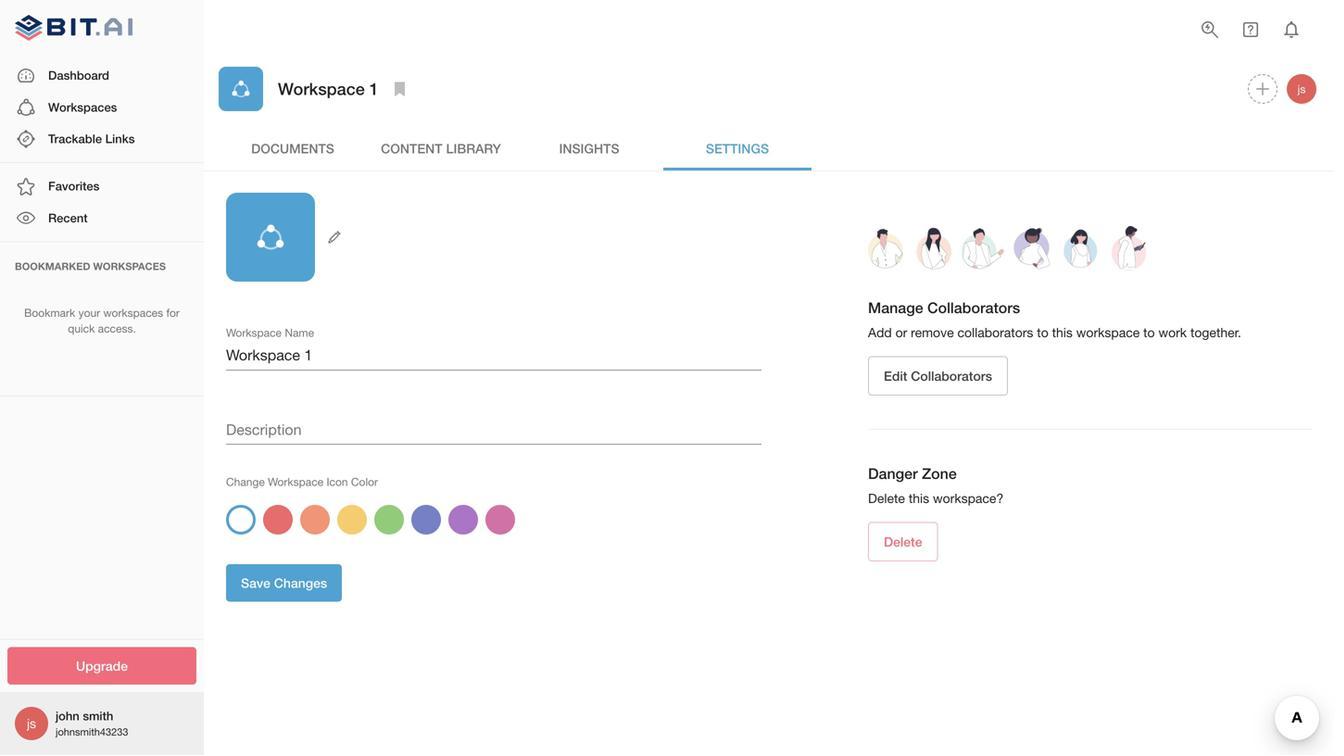 Task type: locate. For each thing, give the bounding box(es) containing it.
workspaces
[[48, 100, 117, 114]]

bookmark image
[[389, 78, 411, 100]]

edit collaborators button
[[868, 356, 1008, 396]]

quick
[[68, 322, 95, 335]]

delete inside danger zone delete this workspace?
[[868, 491, 905, 506]]

workspace
[[278, 79, 365, 99], [226, 326, 282, 339], [268, 475, 323, 488]]

bookmark
[[24, 306, 75, 319]]

1 vertical spatial collaborators
[[911, 368, 992, 384]]

Workspace Name text field
[[226, 341, 762, 371]]

workspace left icon
[[268, 475, 323, 488]]

smith
[[83, 709, 113, 723]]

access.
[[98, 322, 136, 335]]

add
[[868, 325, 892, 340]]

0 vertical spatial js
[[1298, 82, 1306, 95]]

upgrade
[[76, 658, 128, 674]]

collaborators
[[927, 299, 1020, 316], [911, 368, 992, 384]]

this down zone
[[909, 491, 929, 506]]

save
[[241, 575, 270, 590]]

1 horizontal spatial to
[[1143, 325, 1155, 340]]

delete down danger zone delete this workspace? on the right
[[884, 534, 922, 550]]

1 horizontal spatial this
[[1052, 325, 1073, 340]]

collaborators down the remove
[[911, 368, 992, 384]]

delete button
[[868, 522, 938, 562]]

dashboard button
[[0, 60, 204, 92]]

collaborators inside button
[[911, 368, 992, 384]]

0 vertical spatial delete
[[868, 491, 905, 506]]

delete down danger
[[868, 491, 905, 506]]

workspace?
[[933, 491, 1004, 506]]

tab list
[[219, 126, 1319, 170]]

to right collaborators
[[1037, 325, 1048, 340]]

this
[[1052, 325, 1073, 340], [909, 491, 929, 506]]

this left workspace
[[1052, 325, 1073, 340]]

favorites button
[[0, 171, 204, 202]]

edit collaborators
[[884, 368, 992, 384]]

bookmarked workspaces
[[15, 260, 166, 272]]

1 vertical spatial workspace
[[226, 326, 282, 339]]

favorites
[[48, 179, 100, 193]]

0 vertical spatial collaborators
[[927, 299, 1020, 316]]

1 vertical spatial delete
[[884, 534, 922, 550]]

to left work
[[1143, 325, 1155, 340]]

js button
[[1284, 71, 1319, 107]]

0 horizontal spatial to
[[1037, 325, 1048, 340]]

1 horizontal spatial js
[[1298, 82, 1306, 95]]

workspace 1
[[278, 79, 379, 99]]

collaborators inside manage collaborators add or remove collaborators to this workspace to work together.
[[927, 299, 1020, 316]]

or
[[895, 325, 907, 340]]

workspace left name at top
[[226, 326, 282, 339]]

color
[[351, 475, 378, 488]]

library
[[446, 141, 501, 156]]

collaborators up collaborators
[[927, 299, 1020, 316]]

js
[[1298, 82, 1306, 95], [27, 716, 36, 731]]

recent button
[[0, 202, 204, 234]]

0 vertical spatial this
[[1052, 325, 1073, 340]]

trackable
[[48, 132, 102, 146]]

workspace left 1
[[278, 79, 365, 99]]

collaborators for manage
[[927, 299, 1020, 316]]

danger zone delete this workspace?
[[868, 465, 1004, 506]]

workspaces
[[103, 306, 163, 319]]

delete inside the delete button
[[884, 534, 922, 550]]

0 vertical spatial workspace
[[278, 79, 365, 99]]

workspace
[[1076, 325, 1140, 340]]

upgrade button
[[7, 647, 196, 685]]

icon
[[327, 475, 348, 488]]

1 vertical spatial this
[[909, 491, 929, 506]]

delete
[[868, 491, 905, 506], [884, 534, 922, 550]]

name
[[285, 326, 314, 339]]

to
[[1037, 325, 1048, 340], [1143, 325, 1155, 340]]

change workspace icon color
[[226, 475, 378, 488]]

john smith johnsmith43233
[[56, 709, 128, 738]]

settings
[[706, 141, 769, 156]]

0 horizontal spatial this
[[909, 491, 929, 506]]

save changes
[[241, 575, 327, 590]]

bookmark your workspaces for quick access.
[[24, 306, 180, 335]]

remove
[[911, 325, 954, 340]]

trackable links
[[48, 132, 135, 146]]

1 vertical spatial js
[[27, 716, 36, 731]]

insights link
[[515, 126, 663, 170]]

your
[[78, 306, 100, 319]]

dashboard
[[48, 68, 109, 83]]



Task type: vqa. For each thing, say whether or not it's contained in the screenshot.
Universe: for Worlds
no



Task type: describe. For each thing, give the bounding box(es) containing it.
insights
[[559, 141, 619, 156]]

2 to from the left
[[1143, 325, 1155, 340]]

manage
[[868, 299, 923, 316]]

content library
[[381, 141, 501, 156]]

tab list containing documents
[[219, 126, 1319, 170]]

1 to from the left
[[1037, 325, 1048, 340]]

workspaces button
[[0, 92, 204, 123]]

content
[[381, 141, 442, 156]]

collaborators for edit
[[911, 368, 992, 384]]

documents link
[[219, 126, 367, 170]]

danger
[[868, 465, 918, 482]]

js inside js button
[[1298, 82, 1306, 95]]

zone
[[922, 465, 957, 482]]

2 vertical spatial workspace
[[268, 475, 323, 488]]

recent
[[48, 211, 88, 225]]

manage collaborators add or remove collaborators to this workspace to work together.
[[868, 299, 1241, 340]]

links
[[105, 132, 135, 146]]

changes
[[274, 575, 327, 590]]

this inside danger zone delete this workspace?
[[909, 491, 929, 506]]

settings link
[[663, 126, 812, 170]]

edit
[[884, 368, 907, 384]]

workspace name
[[226, 326, 314, 339]]

content library link
[[367, 126, 515, 170]]

john
[[56, 709, 79, 723]]

Workspace Description text field
[[226, 415, 762, 445]]

collaborators
[[957, 325, 1033, 340]]

johnsmith43233
[[56, 726, 128, 738]]

workspace for workspace 1
[[278, 79, 365, 99]]

this inside manage collaborators add or remove collaborators to this workspace to work together.
[[1052, 325, 1073, 340]]

change
[[226, 475, 265, 488]]

workspace for workspace name
[[226, 326, 282, 339]]

work
[[1158, 325, 1187, 340]]

1
[[369, 79, 379, 99]]

0 horizontal spatial js
[[27, 716, 36, 731]]

workspaces
[[93, 260, 166, 272]]

trackable links button
[[0, 123, 204, 155]]

bookmarked
[[15, 260, 90, 272]]

documents
[[251, 141, 334, 156]]

for
[[166, 306, 180, 319]]

together.
[[1190, 325, 1241, 340]]

save changes button
[[226, 564, 342, 602]]



